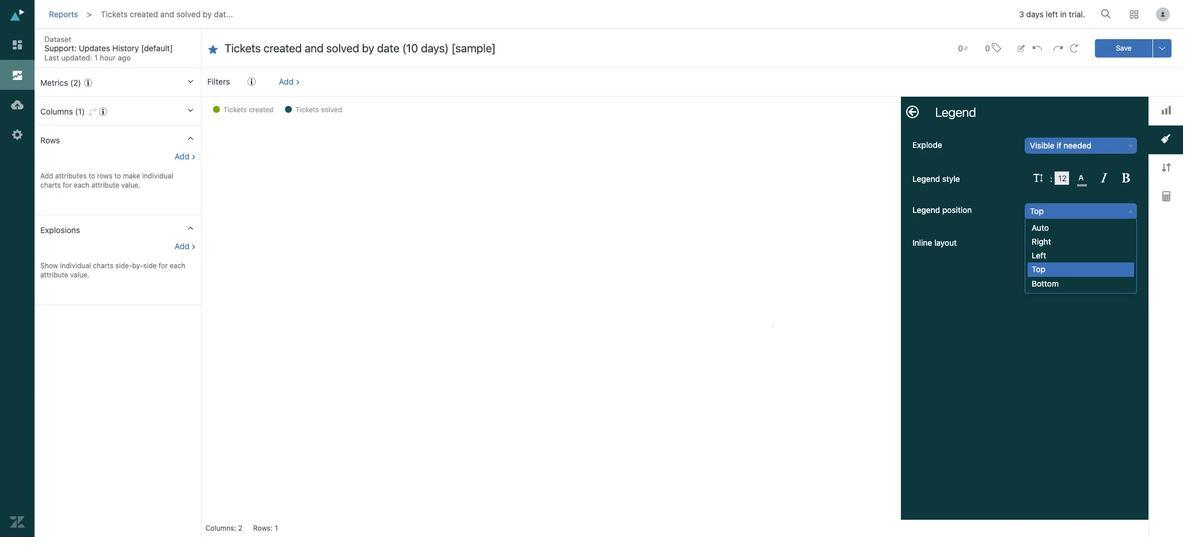 Task type: describe. For each thing, give the bounding box(es) containing it.
calc image
[[1163, 191, 1171, 202]]

attribute inside show individual charts side-by-side for each attribute value.
[[40, 271, 68, 279]]

for inside show individual charts side-by-side for each attribute value.
[[159, 262, 168, 270]]

top inside top link
[[1030, 206, 1044, 216]]

legend for legend style
[[913, 174, 941, 184]]

zendesk image
[[10, 515, 25, 530]]

0
[[986, 43, 991, 53]]

:
[[1049, 174, 1055, 184]]

add attributes to rows to make individual charts for each attribute value.
[[40, 172, 173, 190]]

columns:
[[206, 524, 236, 533]]

2
[[238, 524, 243, 533]]

columns: 2
[[206, 524, 243, 533]]

arrows image
[[1162, 163, 1171, 172]]

inline
[[913, 238, 933, 247]]

3 days left in trial.
[[1020, 9, 1086, 19]]

top option
[[1028, 263, 1135, 277]]

top link
[[1026, 204, 1137, 219]]

attributes
[[55, 172, 87, 180]]

visible if needed link
[[1026, 138, 1137, 153]]

save button
[[1096, 39, 1153, 57]]

reports
[[49, 9, 78, 19]]

list box containing auto
[[1026, 221, 1135, 291]]

dat...
[[214, 9, 233, 19]]

if
[[1057, 141, 1062, 151]]

rows
[[40, 135, 60, 145]]

value. inside add attributes to rows to make individual charts for each attribute value.
[[121, 181, 140, 190]]

0 vertical spatial solved
[[176, 9, 201, 19]]

in
[[1061, 9, 1067, 19]]

tickets for tickets created and solved by dat...
[[101, 9, 128, 19]]

auto
[[1032, 223, 1049, 232]]

visible if needed
[[1030, 141, 1092, 151]]

and
[[160, 9, 174, 19]]

add inside add attributes to rows to make individual charts for each attribute value.
[[40, 172, 53, 180]]

rows: 1
[[253, 524, 278, 533]]

by
[[203, 9, 212, 19]]

1 horizontal spatial open in-app guide image
[[99, 108, 107, 116]]

side
[[143, 262, 157, 270]]

left
[[1046, 9, 1059, 19]]

right
[[1032, 237, 1052, 246]]

legend for legend
[[936, 105, 977, 120]]

2 to from the left
[[114, 172, 121, 180]]

side-
[[115, 262, 132, 270]]

(1)
[[75, 107, 85, 116]]

rows:
[[253, 524, 273, 533]]

tickets created
[[223, 105, 274, 114]]

2 horizontal spatial open in-app guide image
[[248, 78, 256, 86]]

each inside show individual charts side-by-side for each attribute value.
[[170, 262, 185, 270]]

filters
[[207, 77, 230, 86]]

1
[[275, 524, 278, 533]]

1 to from the left
[[89, 172, 95, 180]]

explode
[[913, 140, 943, 150]]

left
[[1032, 251, 1047, 260]]

3
[[1020, 9, 1025, 19]]

reports image
[[10, 67, 25, 82]]

bottom
[[1032, 279, 1059, 288]]

0 button
[[980, 36, 1007, 60]]

attribute inside add attributes to rows to make individual charts for each attribute value.
[[91, 181, 119, 190]]



Task type: vqa. For each thing, say whether or not it's contained in the screenshot.
Shortcuts
no



Task type: locate. For each thing, give the bounding box(es) containing it.
legend for legend position
[[913, 205, 941, 215]]

tickets created and solved by dat...
[[101, 9, 233, 19]]

list box
[[1026, 221, 1135, 291]]

metrics
[[40, 78, 68, 88]]

created for tickets created
[[249, 105, 274, 114]]

individual
[[142, 172, 173, 180], [60, 262, 91, 270]]

1 vertical spatial charts
[[93, 262, 113, 270]]

attribute
[[91, 181, 119, 190], [40, 271, 68, 279]]

each inside add attributes to rows to make individual charts for each attribute value.
[[74, 181, 89, 190]]

1 vertical spatial for
[[159, 262, 168, 270]]

needed
[[1064, 141, 1092, 151]]

add
[[279, 77, 294, 86], [175, 151, 190, 161], [40, 172, 53, 180], [175, 241, 190, 251]]

0 horizontal spatial tickets
[[101, 9, 128, 19]]

1 horizontal spatial charts
[[93, 262, 113, 270]]

tickets solved
[[296, 105, 342, 114]]

charts inside show individual charts side-by-side for each attribute value.
[[93, 262, 113, 270]]

bottom option
[[1028, 277, 1135, 291]]

dashboard image
[[10, 37, 25, 52]]

for
[[63, 181, 72, 190], [159, 262, 168, 270]]

0 horizontal spatial value.
[[70, 271, 89, 279]]

legend style
[[913, 174, 961, 184]]

legend position
[[913, 205, 972, 215]]

columns (1)
[[40, 107, 85, 116]]

0 horizontal spatial each
[[74, 181, 89, 190]]

to
[[89, 172, 95, 180], [114, 172, 121, 180]]

0 vertical spatial each
[[74, 181, 89, 190]]

individual inside add attributes to rows to make individual charts for each attribute value.
[[142, 172, 173, 180]]

legend
[[936, 105, 977, 120], [913, 174, 941, 184], [913, 205, 941, 215]]

1 horizontal spatial each
[[170, 262, 185, 270]]

show individual charts side-by-side for each attribute value.
[[40, 262, 185, 279]]

charts down attributes
[[40, 181, 61, 190]]

save group
[[1096, 39, 1172, 57]]

position
[[943, 205, 972, 215]]

open in-app guide image right (2)
[[84, 79, 92, 87]]

solved
[[176, 9, 201, 19], [321, 105, 342, 114]]

individual inside show individual charts side-by-side for each attribute value.
[[60, 262, 91, 270]]

days
[[1027, 9, 1044, 19]]

inline layout
[[913, 238, 957, 247]]

1 vertical spatial top
[[1032, 265, 1046, 274]]

top inside auto right left top bottom
[[1032, 265, 1046, 274]]

each
[[74, 181, 89, 190], [170, 262, 185, 270]]

open in-app guide image
[[248, 78, 256, 86], [84, 79, 92, 87], [99, 108, 107, 116]]

0 horizontal spatial charts
[[40, 181, 61, 190]]

to right "rows"
[[114, 172, 121, 180]]

1 horizontal spatial solved
[[321, 105, 342, 114]]

1 horizontal spatial individual
[[142, 172, 173, 180]]

rows
[[97, 172, 112, 180]]

legend left position
[[913, 205, 941, 215]]

datasets image
[[10, 97, 25, 112]]

1 vertical spatial each
[[170, 262, 185, 270]]

auto option
[[1028, 221, 1135, 235]]

right option
[[1028, 235, 1135, 249]]

style
[[943, 174, 961, 184]]

(2)
[[70, 78, 81, 88]]

1 vertical spatial attribute
[[40, 271, 68, 279]]

0 vertical spatial attribute
[[91, 181, 119, 190]]

open in-app guide image right (1)
[[99, 108, 107, 116]]

tickets for tickets solved
[[296, 105, 319, 114]]

0 horizontal spatial attribute
[[40, 271, 68, 279]]

attribute down 'show'
[[40, 271, 68, 279]]

for down attributes
[[63, 181, 72, 190]]

auto right left top bottom
[[1032, 223, 1059, 288]]

save
[[1117, 43, 1132, 52]]

1 vertical spatial value.
[[70, 271, 89, 279]]

0 horizontal spatial for
[[63, 181, 72, 190]]

0 horizontal spatial solved
[[176, 9, 201, 19]]

1 horizontal spatial value.
[[121, 181, 140, 190]]

charts inside add attributes to rows to make individual charts for each attribute value.
[[40, 181, 61, 190]]

0 vertical spatial individual
[[142, 172, 173, 180]]

legend left style
[[913, 174, 941, 184]]

2 vertical spatial legend
[[913, 205, 941, 215]]

tickets
[[101, 9, 128, 19], [223, 105, 247, 114], [296, 105, 319, 114]]

top
[[1030, 206, 1044, 216], [1032, 265, 1046, 274]]

open in-app guide image up tickets created
[[248, 78, 256, 86]]

0 vertical spatial created
[[130, 9, 158, 19]]

value. down explosions
[[70, 271, 89, 279]]

1 horizontal spatial tickets
[[223, 105, 247, 114]]

visible
[[1030, 141, 1055, 151]]

1 vertical spatial legend
[[913, 174, 941, 184]]

individual right make
[[142, 172, 173, 180]]

1 horizontal spatial attribute
[[91, 181, 119, 190]]

trial.
[[1069, 9, 1086, 19]]

0 vertical spatial charts
[[40, 181, 61, 190]]

columns
[[40, 107, 73, 116]]

show
[[40, 262, 58, 270]]

each right the side
[[170, 262, 185, 270]]

legend up explode
[[936, 105, 977, 120]]

charts left the side-
[[93, 262, 113, 270]]

1 horizontal spatial created
[[249, 105, 274, 114]]

each down attributes
[[74, 181, 89, 190]]

to left "rows"
[[89, 172, 95, 180]]

0 horizontal spatial to
[[89, 172, 95, 180]]

graph image
[[1162, 106, 1171, 115]]

left option
[[1028, 249, 1135, 263]]

0 vertical spatial value.
[[121, 181, 140, 190]]

attribute down "rows"
[[91, 181, 119, 190]]

0 vertical spatial for
[[63, 181, 72, 190]]

0 vertical spatial legend
[[936, 105, 977, 120]]

value.
[[121, 181, 140, 190], [70, 271, 89, 279]]

arrow left3 image
[[907, 105, 919, 118]]

zendesk products image
[[1131, 10, 1139, 18]]

metrics (2)
[[40, 78, 81, 88]]

2 horizontal spatial tickets
[[296, 105, 319, 114]]

top up auto
[[1030, 206, 1044, 216]]

value. down make
[[121, 181, 140, 190]]

0 horizontal spatial open in-app guide image
[[84, 79, 92, 87]]

1 vertical spatial created
[[249, 105, 274, 114]]

combined shape image
[[1162, 134, 1171, 144]]

1 vertical spatial individual
[[60, 262, 91, 270]]

1 horizontal spatial to
[[114, 172, 121, 180]]

1 vertical spatial solved
[[321, 105, 342, 114]]

0 horizontal spatial individual
[[60, 262, 91, 270]]

explosions
[[40, 225, 80, 235]]

charts
[[40, 181, 61, 190], [93, 262, 113, 270]]

created
[[130, 9, 158, 19], [249, 105, 274, 114]]

top down left
[[1032, 265, 1046, 274]]

0 horizontal spatial created
[[130, 9, 158, 19]]

1 horizontal spatial for
[[159, 262, 168, 270]]

Search... field
[[1104, 5, 1115, 22]]

admin image
[[10, 127, 25, 142]]

None text field
[[225, 41, 935, 56], [1055, 172, 1070, 185], [225, 41, 935, 56], [1055, 172, 1070, 185]]

by-
[[132, 262, 143, 270]]

tickets for tickets created
[[223, 105, 247, 114]]

layout
[[935, 238, 957, 247]]

for inside add attributes to rows to make individual charts for each attribute value.
[[63, 181, 72, 190]]

individual right 'show'
[[60, 262, 91, 270]]

0 vertical spatial top
[[1030, 206, 1044, 216]]

value. inside show individual charts side-by-side for each attribute value.
[[70, 271, 89, 279]]

created for tickets created and solved by dat...
[[130, 9, 158, 19]]

for right the side
[[159, 262, 168, 270]]

make
[[123, 172, 140, 180]]



